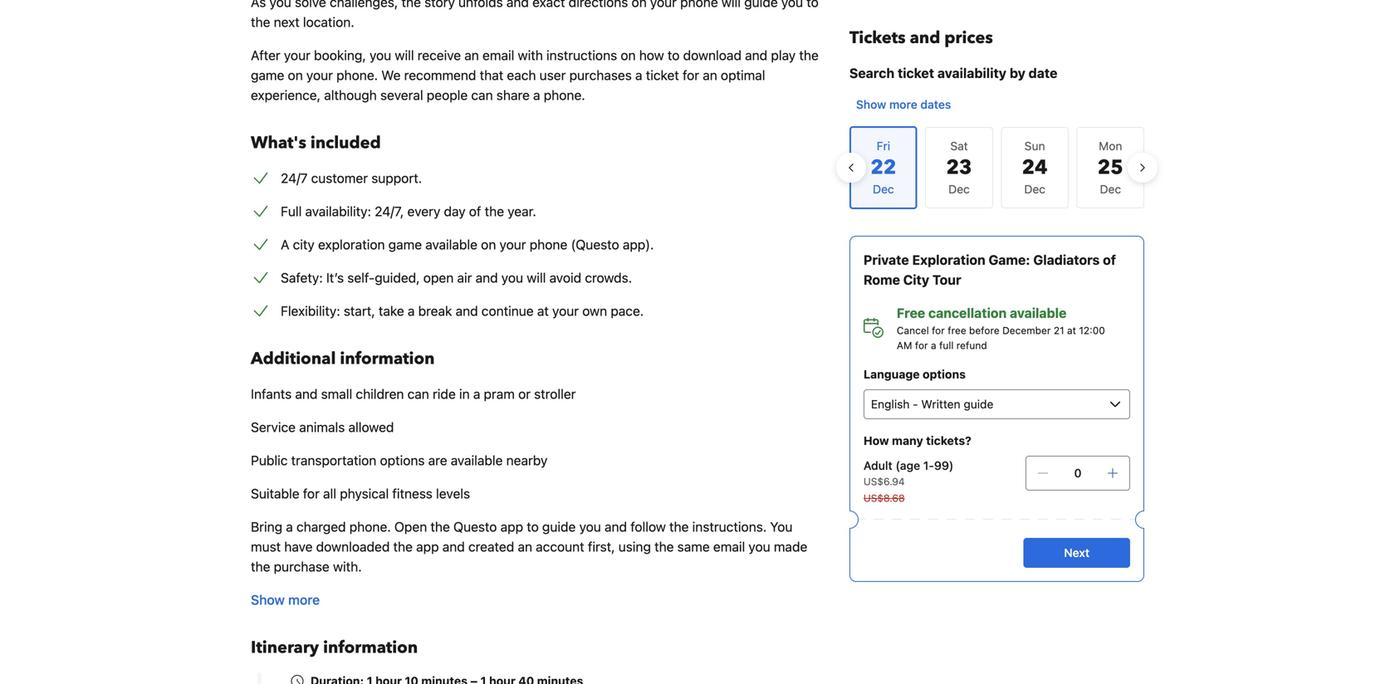 Task type: describe. For each thing, give the bounding box(es) containing it.
although
[[324, 87, 377, 103]]

availability
[[937, 65, 1007, 81]]

a inside free cancellation available cancel for free before december 21 at 12:00 am for a full refund
[[931, 340, 936, 351]]

safety: it's self-guided, open air and you will avoid crowds.
[[281, 270, 632, 286]]

show more dates button
[[849, 90, 958, 120]]

what's included
[[251, 132, 381, 154]]

more for show more
[[288, 592, 320, 608]]

download
[[683, 47, 742, 63]]

the right open
[[431, 519, 450, 535]]

24/7,
[[375, 203, 404, 219]]

free
[[897, 305, 925, 321]]

unfolds
[[458, 0, 503, 10]]

continue
[[482, 303, 534, 319]]

flexibility: start, take a break and continue at your own pace.
[[281, 303, 644, 319]]

the down open
[[393, 539, 413, 555]]

exact
[[532, 0, 565, 10]]

show more button
[[251, 590, 320, 610]]

1 vertical spatial can
[[407, 386, 429, 402]]

sun
[[1025, 139, 1045, 153]]

of inside private exploration game: gladiators of rome city tour
[[1103, 252, 1116, 268]]

show for show more
[[251, 592, 285, 608]]

optimal
[[721, 67, 765, 83]]

a inside bring a charged phone. open the questo app to guide you and follow the instructions. you must have downloaded the app and created an account first, using the same email you made the purchase with.
[[286, 519, 293, 535]]

game inside after your booking, you will receive an email with instructions on how to download and play the game on your phone. we recommend that each user purchases a ticket for an optimal experience, although several people can share a phone.
[[251, 67, 284, 83]]

rome
[[864, 272, 900, 288]]

tickets?
[[926, 434, 971, 448]]

all
[[323, 486, 336, 502]]

must
[[251, 539, 281, 555]]

service animals allowed
[[251, 419, 394, 435]]

the down follow
[[654, 539, 674, 555]]

12:00
[[1079, 325, 1105, 336]]

and right break
[[456, 303, 478, 319]]

the left year.
[[485, 203, 504, 219]]

to inside the as you solve challenges, the story unfolds and exact directions on your phone will guide you to the next location.
[[807, 0, 819, 10]]

on inside the as you solve challenges, the story unfolds and exact directions on your phone will guide you to the next location.
[[632, 0, 647, 10]]

gladiators
[[1033, 252, 1100, 268]]

phone. inside bring a charged phone. open the questo app to guide you and follow the instructions. you must have downloaded the app and created an account first, using the same email you made the purchase with.
[[349, 519, 391, 535]]

we
[[381, 67, 401, 83]]

24
[[1022, 154, 1048, 181]]

you up the 'play'
[[781, 0, 803, 10]]

itinerary information
[[251, 637, 418, 659]]

made
[[774, 539, 807, 555]]

next
[[1064, 546, 1090, 560]]

language options
[[864, 367, 966, 381]]

your down year.
[[500, 237, 526, 252]]

created
[[468, 539, 514, 555]]

included
[[310, 132, 381, 154]]

exploration
[[318, 237, 385, 252]]

by
[[1010, 65, 1025, 81]]

date
[[1029, 65, 1057, 81]]

own
[[582, 303, 607, 319]]

show more
[[251, 592, 320, 608]]

and up the first,
[[605, 519, 627, 535]]

language
[[864, 367, 920, 381]]

you up continue
[[501, 270, 523, 286]]

dec for 25
[[1100, 182, 1121, 196]]

full
[[281, 203, 302, 219]]

location.
[[303, 14, 354, 30]]

dec for 23
[[949, 182, 970, 196]]

the down must
[[251, 559, 270, 575]]

a down how at the top
[[635, 67, 642, 83]]

itinerary
[[251, 637, 319, 659]]

it's
[[326, 270, 344, 286]]

for left all
[[303, 486, 320, 502]]

recommend
[[404, 67, 476, 83]]

dec for 24
[[1024, 182, 1045, 196]]

show for show more dates
[[856, 98, 886, 111]]

exploration
[[912, 252, 985, 268]]

0 vertical spatial an
[[464, 47, 479, 63]]

24/7 customer support.
[[281, 170, 422, 186]]

you down you
[[749, 539, 770, 555]]

a city exploration game available on your phone (questo app).
[[281, 237, 654, 252]]

2 vertical spatial will
[[527, 270, 546, 286]]

region containing 23
[[836, 120, 1158, 216]]

allowed
[[348, 419, 394, 435]]

phone inside the as you solve challenges, the story unfolds and exact directions on your phone will guide you to the next location.
[[680, 0, 718, 10]]

and inside the as you solve challenges, the story unfolds and exact directions on your phone will guide you to the next location.
[[506, 0, 529, 10]]

small
[[321, 386, 352, 402]]

open
[[394, 519, 427, 535]]

and left 'prices' at the right
[[910, 27, 940, 49]]

private
[[864, 252, 909, 268]]

0 vertical spatial phone.
[[336, 67, 378, 83]]

email inside bring a charged phone. open the questo app to guide you and follow the instructions. you must have downloaded the app and created an account first, using the same email you made the purchase with.
[[713, 539, 745, 555]]

us$8.68
[[864, 492, 905, 504]]

you up "next"
[[270, 0, 291, 10]]

sat
[[950, 139, 968, 153]]

search ticket availability by date
[[849, 65, 1057, 81]]

your right the after
[[284, 47, 310, 63]]

on left how at the top
[[621, 47, 636, 63]]

what's
[[251, 132, 306, 154]]

will inside the as you solve challenges, the story unfolds and exact directions on your phone will guide you to the next location.
[[722, 0, 741, 10]]

24/7
[[281, 170, 308, 186]]

on up "experience,"
[[288, 67, 303, 83]]

the up "same"
[[669, 519, 689, 535]]

0
[[1074, 466, 1082, 480]]

mon
[[1099, 139, 1122, 153]]

charged
[[296, 519, 346, 535]]

air
[[457, 270, 472, 286]]

cancellation
[[928, 305, 1007, 321]]

crowds.
[[585, 270, 632, 286]]

and inside after your booking, you will receive an email with instructions on how to download and play the game on your phone. we recommend that each user purchases a ticket for an optimal experience, although several people can share a phone.
[[745, 47, 768, 63]]

with.
[[333, 559, 362, 575]]

public transportation options are available nearby
[[251, 453, 548, 468]]

a right share
[[533, 87, 540, 103]]

a right the in
[[473, 386, 480, 402]]

many
[[892, 434, 923, 448]]

receive
[[418, 47, 461, 63]]

the down as
[[251, 14, 270, 30]]

suitable for all physical fitness levels
[[251, 486, 470, 502]]

available for nearby
[[451, 453, 503, 468]]

private exploration game: gladiators of rome city tour
[[864, 252, 1116, 288]]

questo
[[453, 519, 497, 535]]

suitable
[[251, 486, 299, 502]]

city
[[903, 272, 929, 288]]

tickets
[[849, 27, 906, 49]]

account
[[536, 539, 584, 555]]

pace.
[[611, 303, 644, 319]]

more for show more dates
[[889, 98, 917, 111]]

available for on
[[425, 237, 478, 252]]

booking,
[[314, 47, 366, 63]]

downloaded
[[316, 539, 390, 555]]

children
[[356, 386, 404, 402]]

email inside after your booking, you will receive an email with instructions on how to download and play the game on your phone. we recommend that each user purchases a ticket for an optimal experience, although several people can share a phone.
[[483, 47, 514, 63]]



Task type: vqa. For each thing, say whether or not it's contained in the screenshot.
holiday to the top
no



Task type: locate. For each thing, give the bounding box(es) containing it.
can inside after your booking, you will receive an email with instructions on how to download and play the game on your phone. we recommend that each user purchases a ticket for an optimal experience, although several people can share a phone.
[[471, 87, 493, 103]]

phone. up although
[[336, 67, 378, 83]]

0 vertical spatial email
[[483, 47, 514, 63]]

at right 21
[[1067, 325, 1076, 336]]

december
[[1002, 325, 1051, 336]]

can
[[471, 87, 493, 103], [407, 386, 429, 402]]

physical
[[340, 486, 389, 502]]

0 vertical spatial game
[[251, 67, 284, 83]]

more down the purchase
[[288, 592, 320, 608]]

1 horizontal spatial at
[[1067, 325, 1076, 336]]

0 horizontal spatial at
[[537, 303, 549, 319]]

1 vertical spatial phone
[[530, 237, 567, 252]]

available up december
[[1010, 305, 1067, 321]]

(age
[[896, 459, 920, 473]]

ticket inside after your booking, you will receive an email with instructions on how to download and play the game on your phone. we recommend that each user purchases a ticket for an optimal experience, although several people can share a phone.
[[646, 67, 679, 83]]

additional information
[[251, 348, 435, 370]]

free cancellation available cancel for free before december 21 at 12:00 am for a full refund
[[897, 305, 1105, 351]]

guide inside bring a charged phone. open the questo app to guide you and follow the instructions. you must have downloaded the app and created an account first, using the same email you made the purchase with.
[[542, 519, 576, 535]]

2 vertical spatial phone.
[[349, 519, 391, 535]]

2 dec from the left
[[1024, 182, 1045, 196]]

in
[[459, 386, 470, 402]]

1 vertical spatial app
[[416, 539, 439, 555]]

app down open
[[416, 539, 439, 555]]

a right take
[[408, 303, 415, 319]]

0 horizontal spatial of
[[469, 203, 481, 219]]

will inside after your booking, you will receive an email with instructions on how to download and play the game on your phone. we recommend that each user purchases a ticket for an optimal experience, although several people can share a phone.
[[395, 47, 414, 63]]

next button
[[1023, 538, 1130, 568]]

0 vertical spatial will
[[722, 0, 741, 10]]

instructions.
[[692, 519, 767, 535]]

guide
[[744, 0, 778, 10], [542, 519, 576, 535]]

us$6.94
[[864, 476, 905, 487]]

25
[[1098, 154, 1123, 181]]

a left "full"
[[931, 340, 936, 351]]

the right the 'play'
[[799, 47, 819, 63]]

an right receive
[[464, 47, 479, 63]]

1 horizontal spatial options
[[923, 367, 966, 381]]

email up the that at the top left
[[483, 47, 514, 63]]

cancel
[[897, 325, 929, 336]]

1 horizontal spatial show
[[856, 98, 886, 111]]

1 horizontal spatial more
[[889, 98, 917, 111]]

0 vertical spatial show
[[856, 98, 886, 111]]

will
[[722, 0, 741, 10], [395, 47, 414, 63], [527, 270, 546, 286]]

app up created
[[500, 519, 523, 535]]

guide inside the as you solve challenges, the story unfolds and exact directions on your phone will guide you to the next location.
[[744, 0, 778, 10]]

1 vertical spatial information
[[323, 637, 418, 659]]

0 vertical spatial of
[[469, 203, 481, 219]]

0 vertical spatial guide
[[744, 0, 778, 10]]

0 horizontal spatial options
[[380, 453, 425, 468]]

dec down 24
[[1024, 182, 1045, 196]]

an right created
[[518, 539, 532, 555]]

1 horizontal spatial of
[[1103, 252, 1116, 268]]

more inside button
[[288, 592, 320, 608]]

a
[[281, 237, 289, 252]]

guide up account
[[542, 519, 576, 535]]

using
[[618, 539, 651, 555]]

on
[[632, 0, 647, 10], [621, 47, 636, 63], [288, 67, 303, 83], [481, 237, 496, 252]]

options up fitness
[[380, 453, 425, 468]]

1 horizontal spatial game
[[388, 237, 422, 252]]

follow
[[631, 519, 666, 535]]

and left small
[[295, 386, 318, 402]]

flexibility:
[[281, 303, 340, 319]]

you up we on the top of page
[[370, 47, 391, 63]]

1 vertical spatial will
[[395, 47, 414, 63]]

21
[[1054, 325, 1064, 336]]

people
[[427, 87, 468, 103]]

0 horizontal spatial can
[[407, 386, 429, 402]]

app
[[500, 519, 523, 535], [416, 539, 439, 555]]

0 horizontal spatial phone
[[530, 237, 567, 252]]

1 vertical spatial game
[[388, 237, 422, 252]]

1 horizontal spatial dec
[[1024, 182, 1045, 196]]

0 horizontal spatial will
[[395, 47, 414, 63]]

before
[[969, 325, 1000, 336]]

2 horizontal spatial an
[[703, 67, 717, 83]]

with
[[518, 47, 543, 63]]

app).
[[623, 237, 654, 252]]

your inside the as you solve challenges, the story unfolds and exact directions on your phone will guide you to the next location.
[[650, 0, 677, 10]]

1 horizontal spatial app
[[500, 519, 523, 535]]

1 horizontal spatial ticket
[[898, 65, 934, 81]]

for down download
[[683, 67, 699, 83]]

0 vertical spatial more
[[889, 98, 917, 111]]

dec inside the mon 25 dec
[[1100, 182, 1121, 196]]

on right the directions
[[632, 0, 647, 10]]

for right am
[[915, 340, 928, 351]]

phone up avoid
[[530, 237, 567, 252]]

challenges,
[[330, 0, 398, 10]]

of right 'day'
[[469, 203, 481, 219]]

2 vertical spatial an
[[518, 539, 532, 555]]

0 horizontal spatial email
[[483, 47, 514, 63]]

phone. up downloaded
[[349, 519, 391, 535]]

show inside show more button
[[251, 592, 285, 608]]

will up download
[[722, 0, 741, 10]]

guided,
[[375, 270, 420, 286]]

0 vertical spatial phone
[[680, 0, 718, 10]]

that
[[480, 67, 503, 83]]

to
[[807, 0, 819, 10], [668, 47, 680, 63], [527, 519, 539, 535]]

solve
[[295, 0, 326, 10]]

show down the purchase
[[251, 592, 285, 608]]

dec inside sat 23 dec
[[949, 182, 970, 196]]

0 horizontal spatial an
[[464, 47, 479, 63]]

nearby
[[506, 453, 548, 468]]

an inside bring a charged phone. open the questo app to guide you and follow the instructions. you must have downloaded the app and created an account first, using the same email you made the purchase with.
[[518, 539, 532, 555]]

open
[[423, 270, 454, 286]]

1 horizontal spatial email
[[713, 539, 745, 555]]

first,
[[588, 539, 615, 555]]

1 vertical spatial email
[[713, 539, 745, 555]]

sat 23 dec
[[946, 139, 972, 196]]

email down instructions.
[[713, 539, 745, 555]]

full
[[939, 340, 954, 351]]

0 horizontal spatial show
[[251, 592, 285, 608]]

available inside free cancellation available cancel for free before december 21 at 12:00 am for a full refund
[[1010, 305, 1067, 321]]

available down 'day'
[[425, 237, 478, 252]]

dec down 23
[[949, 182, 970, 196]]

0 horizontal spatial more
[[288, 592, 320, 608]]

1 dec from the left
[[949, 182, 970, 196]]

your
[[650, 0, 677, 10], [284, 47, 310, 63], [306, 67, 333, 83], [500, 237, 526, 252], [552, 303, 579, 319]]

1 vertical spatial at
[[1067, 325, 1076, 336]]

1 horizontal spatial can
[[471, 87, 493, 103]]

to inside bring a charged phone. open the questo app to guide you and follow the instructions. you must have downloaded the app and created an account first, using the same email you made the purchase with.
[[527, 519, 539, 535]]

transportation
[[291, 453, 376, 468]]

dec inside sun 24 dec
[[1024, 182, 1045, 196]]

1 vertical spatial available
[[1010, 305, 1067, 321]]

how many tickets?
[[864, 434, 971, 448]]

0 horizontal spatial dec
[[949, 182, 970, 196]]

phone. down user
[[544, 87, 585, 103]]

of
[[469, 203, 481, 219], [1103, 252, 1116, 268]]

public
[[251, 453, 288, 468]]

1 vertical spatial options
[[380, 453, 425, 468]]

or
[[518, 386, 531, 402]]

game
[[251, 67, 284, 83], [388, 237, 422, 252]]

an
[[464, 47, 479, 63], [703, 67, 717, 83], [518, 539, 532, 555]]

for inside after your booking, you will receive an email with instructions on how to download and play the game on your phone. we recommend that each user purchases a ticket for an optimal experience, although several people can share a phone.
[[683, 67, 699, 83]]

full availability: 24/7, every day of the year.
[[281, 203, 536, 219]]

phone up download
[[680, 0, 718, 10]]

infants
[[251, 386, 292, 402]]

1 vertical spatial of
[[1103, 252, 1116, 268]]

a
[[635, 67, 642, 83], [533, 87, 540, 103], [408, 303, 415, 319], [931, 340, 936, 351], [473, 386, 480, 402], [286, 519, 293, 535]]

game down the after
[[251, 67, 284, 83]]

phone
[[680, 0, 718, 10], [530, 237, 567, 252]]

you up the first,
[[579, 519, 601, 535]]

for
[[683, 67, 699, 83], [932, 325, 945, 336], [915, 340, 928, 351], [303, 486, 320, 502]]

guide up the 'play'
[[744, 0, 778, 10]]

as
[[251, 0, 266, 10]]

several
[[380, 87, 423, 103]]

show down search
[[856, 98, 886, 111]]

purchase
[[274, 559, 330, 575]]

you inside after your booking, you will receive an email with instructions on how to download and play the game on your phone. we recommend that each user purchases a ticket for an optimal experience, although several people can share a phone.
[[370, 47, 391, 63]]

1 vertical spatial more
[[288, 592, 320, 608]]

your up how at the top
[[650, 0, 677, 10]]

2 horizontal spatial dec
[[1100, 182, 1121, 196]]

ticket down how at the top
[[646, 67, 679, 83]]

1 horizontal spatial will
[[527, 270, 546, 286]]

1 horizontal spatial to
[[668, 47, 680, 63]]

will left avoid
[[527, 270, 546, 286]]

99)
[[934, 459, 954, 473]]

instructions
[[546, 47, 617, 63]]

0 vertical spatial options
[[923, 367, 966, 381]]

customer
[[311, 170, 368, 186]]

and up optimal
[[745, 47, 768, 63]]

dec down 25
[[1100, 182, 1121, 196]]

available right are
[[451, 453, 503, 468]]

0 vertical spatial information
[[340, 348, 435, 370]]

your down booking,
[[306, 67, 333, 83]]

adult (age 1-99) us$6.94
[[864, 459, 954, 487]]

an down download
[[703, 67, 717, 83]]

at right continue
[[537, 303, 549, 319]]

mon 25 dec
[[1098, 139, 1123, 196]]

experience,
[[251, 87, 321, 103]]

every
[[407, 203, 440, 219]]

will up we on the top of page
[[395, 47, 414, 63]]

2 horizontal spatial to
[[807, 0, 819, 10]]

region
[[836, 120, 1158, 216]]

on up the "safety: it's self-guided, open air and you will avoid crowds."
[[481, 237, 496, 252]]

am
[[897, 340, 912, 351]]

1 horizontal spatial phone
[[680, 0, 718, 10]]

ticket up show more dates
[[898, 65, 934, 81]]

start,
[[344, 303, 375, 319]]

bring
[[251, 519, 282, 535]]

the left story
[[402, 0, 421, 10]]

and right air
[[475, 270, 498, 286]]

0 horizontal spatial game
[[251, 67, 284, 83]]

are
[[428, 453, 447, 468]]

1 vertical spatial show
[[251, 592, 285, 608]]

fitness
[[392, 486, 433, 502]]

and left "exact" on the left of page
[[506, 0, 529, 10]]

for up "full"
[[932, 325, 945, 336]]

information for additional information
[[340, 348, 435, 370]]

infants and small children can ride in a pram or stroller
[[251, 386, 576, 402]]

1 horizontal spatial guide
[[744, 0, 778, 10]]

availability:
[[305, 203, 371, 219]]

more inside button
[[889, 98, 917, 111]]

at
[[537, 303, 549, 319], [1067, 325, 1076, 336]]

tickets and prices
[[849, 27, 993, 49]]

ride
[[433, 386, 456, 402]]

show inside the show more dates button
[[856, 98, 886, 111]]

1 vertical spatial an
[[703, 67, 717, 83]]

0 vertical spatial available
[[425, 237, 478, 252]]

the inside after your booking, you will receive an email with instructions on how to download and play the game on your phone. we recommend that each user purchases a ticket for an optimal experience, although several people can share a phone.
[[799, 47, 819, 63]]

of right gladiators
[[1103, 252, 1116, 268]]

self-
[[347, 270, 375, 286]]

share
[[496, 87, 530, 103]]

0 horizontal spatial app
[[416, 539, 439, 555]]

1 vertical spatial to
[[668, 47, 680, 63]]

3 dec from the left
[[1100, 182, 1121, 196]]

information for itinerary information
[[323, 637, 418, 659]]

2 vertical spatial available
[[451, 453, 503, 468]]

have
[[284, 539, 313, 555]]

available
[[425, 237, 478, 252], [1010, 305, 1067, 321], [451, 453, 503, 468]]

0 vertical spatial app
[[500, 519, 523, 535]]

0 horizontal spatial ticket
[[646, 67, 679, 83]]

1 vertical spatial guide
[[542, 519, 576, 535]]

1 vertical spatial phone.
[[544, 87, 585, 103]]

email
[[483, 47, 514, 63], [713, 539, 745, 555]]

0 horizontal spatial to
[[527, 519, 539, 535]]

game down the full availability: 24/7, every day of the year.
[[388, 237, 422, 252]]

and down questo
[[442, 539, 465, 555]]

options
[[923, 367, 966, 381], [380, 453, 425, 468]]

user
[[540, 67, 566, 83]]

ticket
[[898, 65, 934, 81], [646, 67, 679, 83]]

2 horizontal spatial will
[[722, 0, 741, 10]]

your left own
[[552, 303, 579, 319]]

options down "full"
[[923, 367, 966, 381]]

0 vertical spatial to
[[807, 0, 819, 10]]

a up have
[[286, 519, 293, 535]]

0 vertical spatial can
[[471, 87, 493, 103]]

at inside free cancellation available cancel for free before december 21 at 12:00 am for a full refund
[[1067, 325, 1076, 336]]

can down the that at the top left
[[471, 87, 493, 103]]

0 horizontal spatial guide
[[542, 519, 576, 535]]

23
[[946, 154, 972, 181]]

1 horizontal spatial an
[[518, 539, 532, 555]]

more left dates on the right of page
[[889, 98, 917, 111]]

can left ride
[[407, 386, 429, 402]]

to inside after your booking, you will receive an email with instructions on how to download and play the game on your phone. we recommend that each user purchases a ticket for an optimal experience, although several people can share a phone.
[[668, 47, 680, 63]]

2 vertical spatial to
[[527, 519, 539, 535]]

0 vertical spatial at
[[537, 303, 549, 319]]



